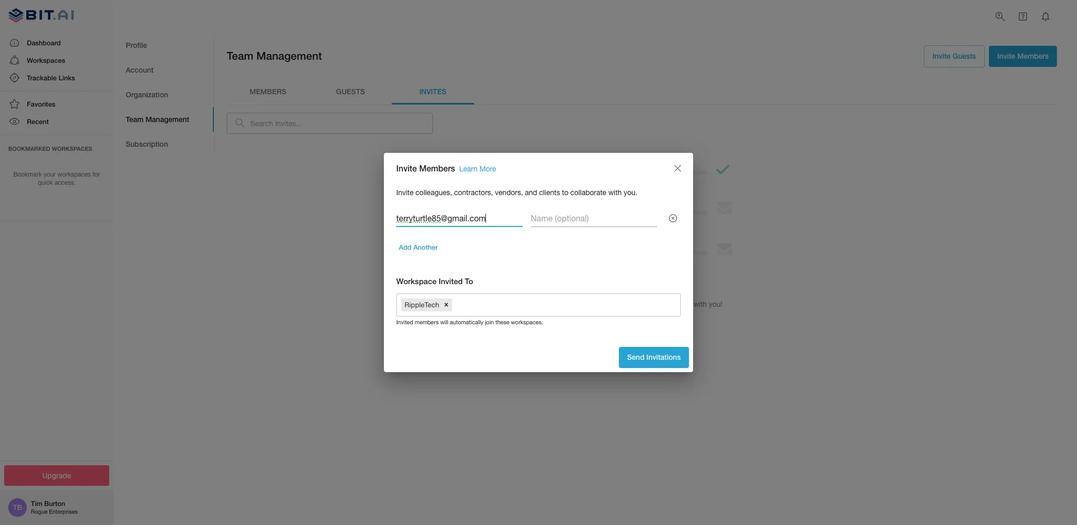 Task type: vqa. For each thing, say whether or not it's contained in the screenshot.
leftmost INVITED
yes



Task type: locate. For each thing, give the bounding box(es) containing it.
1 horizontal spatial your
[[581, 300, 595, 309]]

team
[[227, 50, 254, 62], [126, 115, 144, 124]]

organization link
[[113, 83, 214, 107]]

0 horizontal spatial members
[[419, 163, 455, 173]]

1 horizontal spatial team management
[[227, 50, 322, 62]]

invite members button
[[990, 46, 1058, 67]]

1 vertical spatial team
[[126, 115, 144, 124]]

your up quick
[[44, 171, 56, 178]]

invite colleagues, contractors, vendors, and clients to collaborate with you.
[[397, 189, 638, 197]]

0 horizontal spatial with
[[609, 189, 622, 197]]

with
[[609, 189, 622, 197], [694, 300, 707, 309]]

your left team
[[581, 300, 595, 309]]

profile link
[[113, 33, 214, 58]]

management up members
[[257, 50, 322, 62]]

upgrade button
[[4, 466, 109, 487]]

management
[[257, 50, 322, 62], [146, 115, 189, 124]]

0 vertical spatial members
[[615, 300, 646, 309]]

Name (optional) text field
[[531, 211, 657, 227]]

0 horizontal spatial team management
[[126, 115, 189, 124]]

1 vertical spatial management
[[146, 115, 189, 124]]

1 vertical spatial members
[[415, 320, 439, 326]]

1 horizontal spatial with
[[694, 300, 707, 309]]

1 vertical spatial team management
[[126, 115, 189, 124]]

with inside invite members dialog
[[609, 189, 622, 197]]

collaborate up name (optional) text field
[[571, 189, 607, 197]]

members right team
[[615, 300, 646, 309]]

invite
[[933, 52, 951, 60], [998, 52, 1016, 60], [397, 163, 417, 173], [397, 189, 414, 197], [562, 300, 579, 309]]

to right team
[[648, 300, 654, 309]]

members button
[[227, 80, 309, 104]]

invite for invite members learn more
[[397, 163, 417, 173]]

to inside invite members dialog
[[562, 189, 569, 197]]

tab list
[[113, 33, 214, 157], [227, 80, 1058, 104]]

bookmarked workspaces
[[8, 145, 92, 152]]

1 vertical spatial members
[[419, 163, 455, 173]]

0 vertical spatial with
[[609, 189, 622, 197]]

tb
[[13, 504, 22, 513]]

these
[[496, 320, 510, 326]]

team management down organization link
[[126, 115, 189, 124]]

bookmark
[[13, 171, 42, 178]]

0 vertical spatial collaborate
[[571, 189, 607, 197]]

team inside tab list
[[126, 115, 144, 124]]

your for bookmark
[[44, 171, 56, 178]]

1 horizontal spatial members
[[615, 300, 646, 309]]

invite up colleagues,
[[397, 163, 417, 173]]

to
[[562, 189, 569, 197], [648, 300, 654, 309]]

invite right guests
[[998, 52, 1016, 60]]

members inside invite members dialog
[[419, 163, 455, 173]]

your
[[44, 171, 56, 178], [581, 300, 595, 309]]

rippletech
[[405, 301, 439, 309]]

members for invite members
[[1018, 52, 1049, 60]]

add
[[399, 243, 412, 252]]

trackable
[[27, 74, 57, 82]]

0 horizontal spatial members
[[415, 320, 439, 326]]

colleagues,
[[416, 189, 452, 197]]

0 horizontal spatial to
[[562, 189, 569, 197]]

invite guests
[[933, 52, 977, 60]]

subscription
[[126, 140, 168, 148]]

1 vertical spatial your
[[581, 300, 595, 309]]

0 horizontal spatial collaborate
[[571, 189, 607, 197]]

invite left guests
[[933, 52, 951, 60]]

add another button
[[397, 240, 441, 256]]

trackable links button
[[0, 69, 113, 87]]

collaborate left 'you!'
[[656, 300, 692, 309]]

0 horizontal spatial your
[[44, 171, 56, 178]]

members left the will
[[415, 320, 439, 326]]

0 vertical spatial to
[[562, 189, 569, 197]]

with left the "you."
[[609, 189, 622, 197]]

with left 'you!'
[[694, 300, 707, 309]]

tab list containing profile
[[113, 33, 214, 157]]

0 horizontal spatial management
[[146, 115, 189, 124]]

send invitations button
[[619, 348, 689, 369]]

invite guests button
[[924, 45, 986, 67]]

team management up members
[[227, 50, 322, 62]]

bookmarked
[[8, 145, 50, 152]]

to right clients
[[562, 189, 569, 197]]

members inside invite members dialog
[[415, 320, 439, 326]]

team up subscription
[[126, 115, 144, 124]]

1 horizontal spatial collaborate
[[656, 300, 692, 309]]

favorites button
[[0, 95, 113, 113]]

team up members
[[227, 50, 254, 62]]

quick
[[38, 180, 53, 187]]

1 horizontal spatial members
[[1018, 52, 1049, 60]]

0 vertical spatial members
[[1018, 52, 1049, 60]]

0 vertical spatial team
[[227, 50, 254, 62]]

dashboard
[[27, 38, 61, 47]]

workspaces
[[52, 145, 92, 152]]

more
[[480, 165, 496, 173]]

workspaces
[[57, 171, 91, 178]]

team management
[[227, 50, 322, 62], [126, 115, 189, 124]]

members
[[615, 300, 646, 309], [415, 320, 439, 326]]

0 vertical spatial invited
[[439, 277, 463, 286]]

invitations
[[647, 353, 681, 362]]

members inside invite members button
[[1018, 52, 1049, 60]]

0 vertical spatial your
[[44, 171, 56, 178]]

for
[[93, 171, 100, 178]]

enterprises
[[49, 510, 78, 516]]

clients
[[539, 189, 560, 197]]

invite members dialog
[[384, 153, 694, 373]]

1 horizontal spatial team
[[227, 50, 254, 62]]

1 horizontal spatial tab list
[[227, 80, 1058, 104]]

invited
[[439, 277, 463, 286], [397, 320, 413, 326]]

invite for invite your team members to collaborate with you!
[[562, 300, 579, 309]]

1 horizontal spatial management
[[257, 50, 322, 62]]

0 horizontal spatial tab list
[[113, 33, 214, 157]]

your for invite
[[581, 300, 595, 309]]

your inside bookmark your workspaces for quick access.
[[44, 171, 56, 178]]

invite left colleagues,
[[397, 189, 414, 197]]

organization
[[126, 90, 168, 99]]

1 vertical spatial collaborate
[[656, 300, 692, 309]]

invited down rippletech
[[397, 320, 413, 326]]

learn more link
[[460, 165, 496, 173]]

guests button
[[309, 80, 392, 104]]

collaborate
[[571, 189, 607, 197], [656, 300, 692, 309]]

0 horizontal spatial team
[[126, 115, 144, 124]]

invite for invite guests
[[933, 52, 951, 60]]

management down organization link
[[146, 115, 189, 124]]

0 horizontal spatial invited
[[397, 320, 413, 326]]

automatically
[[450, 320, 484, 326]]

another
[[414, 243, 438, 252]]

team management inside team management link
[[126, 115, 189, 124]]

account link
[[113, 58, 214, 83]]

you!
[[709, 300, 723, 309]]

invite left team
[[562, 300, 579, 309]]

1 vertical spatial to
[[648, 300, 654, 309]]

Search Invites... search field
[[251, 113, 433, 134]]

access.
[[54, 180, 76, 187]]

invited left to
[[439, 277, 463, 286]]

dashboard button
[[0, 34, 113, 51]]

workspaces button
[[0, 51, 113, 69]]

members
[[1018, 52, 1049, 60], [419, 163, 455, 173]]



Task type: describe. For each thing, give the bounding box(es) containing it.
1 vertical spatial with
[[694, 300, 707, 309]]

send
[[628, 353, 645, 362]]

profile
[[126, 41, 147, 49]]

upgrade
[[42, 472, 71, 480]]

management inside tab list
[[146, 115, 189, 124]]

collaborate inside invite members dialog
[[571, 189, 607, 197]]

members
[[250, 87, 287, 96]]

favorites
[[27, 100, 55, 108]]

guests
[[336, 87, 365, 96]]

vendors,
[[495, 189, 523, 197]]

burton
[[44, 500, 65, 509]]

1 vertical spatial invited
[[397, 320, 413, 326]]

guests
[[953, 52, 977, 60]]

subscription link
[[113, 132, 214, 157]]

invites button
[[392, 80, 474, 104]]

workspaces
[[27, 56, 65, 64]]

bookmark your workspaces for quick access.
[[13, 171, 100, 187]]

tim
[[31, 500, 42, 509]]

send invitations
[[628, 353, 681, 362]]

invite your team members to collaborate with you!
[[562, 300, 723, 309]]

recent
[[27, 118, 49, 126]]

tim burton rogue enterprises
[[31, 500, 78, 516]]

contractors,
[[454, 189, 493, 197]]

invite for invite colleagues, contractors, vendors, and clients to collaborate with you.
[[397, 189, 414, 197]]

team
[[597, 300, 613, 309]]

invite members learn more
[[397, 163, 496, 173]]

will
[[440, 320, 449, 326]]

recent button
[[0, 113, 113, 131]]

tab list containing members
[[227, 80, 1058, 104]]

you.
[[624, 189, 638, 197]]

rogue
[[31, 510, 48, 516]]

invites
[[420, 87, 447, 96]]

members for invite members learn more
[[419, 163, 455, 173]]

links
[[59, 74, 75, 82]]

account
[[126, 65, 154, 74]]

0 vertical spatial management
[[257, 50, 322, 62]]

team management link
[[113, 107, 214, 132]]

invite for invite members
[[998, 52, 1016, 60]]

0 vertical spatial team management
[[227, 50, 322, 62]]

workspaces.
[[511, 320, 543, 326]]

workspace
[[397, 277, 437, 286]]

add another
[[399, 243, 438, 252]]

learn
[[460, 165, 478, 173]]

to
[[465, 277, 474, 286]]

Email Address text field
[[397, 211, 523, 227]]

trackable links
[[27, 74, 75, 82]]

workspace invited to
[[397, 277, 474, 286]]

join
[[485, 320, 494, 326]]

invite members
[[998, 52, 1049, 60]]

invited members will automatically join these workspaces.
[[397, 320, 543, 326]]

and
[[525, 189, 537, 197]]

1 horizontal spatial invited
[[439, 277, 463, 286]]

1 horizontal spatial to
[[648, 300, 654, 309]]



